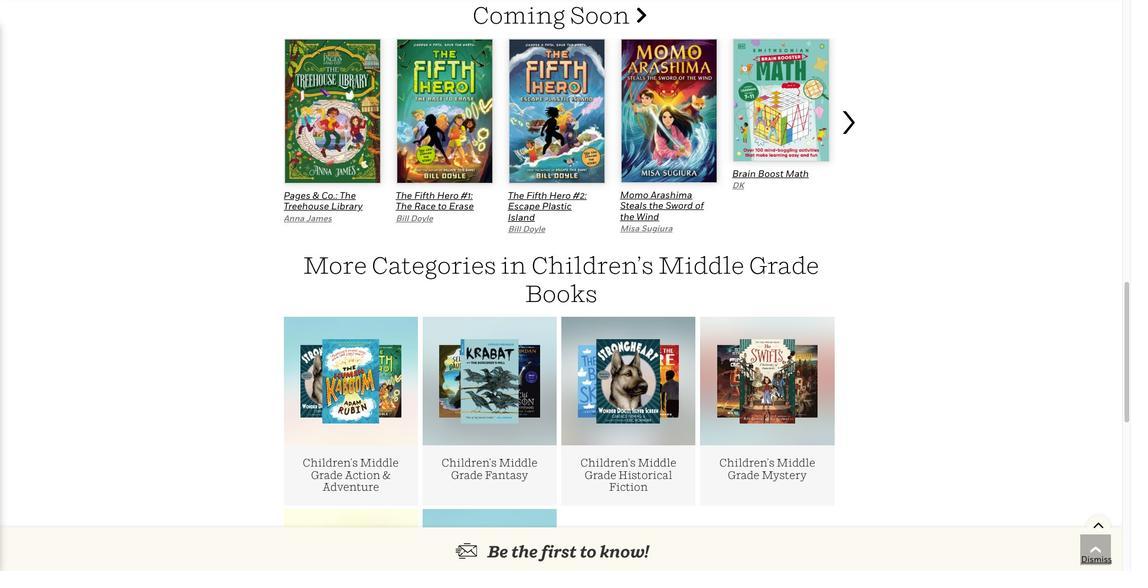 Task type: locate. For each thing, give the bounding box(es) containing it.
misa
[[621, 223, 640, 233]]

of
[[696, 200, 704, 212]]

0 horizontal spatial bill doyle link
[[396, 213, 433, 223]]

middle
[[659, 251, 745, 279], [360, 457, 399, 469], [499, 457, 538, 469], [638, 457, 677, 469], [777, 457, 816, 469]]

the right "be" on the bottom left
[[512, 542, 538, 562]]

coming
[[473, 1, 566, 29]]

fifth for plastic
[[527, 190, 547, 201]]

race
[[414, 201, 436, 212]]

›
[[839, 88, 858, 145]]

the fifth hero #2: escape plastic island bill doyle
[[508, 190, 587, 234]]

1 horizontal spatial fifth
[[527, 190, 547, 201]]

fifth inside the fifth hero #2: escape plastic island bill doyle
[[527, 190, 547, 201]]

doyle down race
[[411, 213, 433, 223]]

fifth up the island
[[527, 190, 547, 201]]

middle for children's middle grade fantasy
[[499, 457, 538, 469]]

be
[[488, 542, 508, 562]]

children's inside children's middle grade action & adventure
[[303, 457, 358, 469]]

middle for children's middle grade historical fiction
[[638, 457, 677, 469]]

& right action
[[383, 469, 391, 482]]

bill doyle link for escape
[[508, 224, 546, 234]]

fiction
[[609, 482, 648, 494]]

1 vertical spatial to
[[580, 542, 597, 562]]

1 vertical spatial bill
[[508, 224, 521, 234]]

the inside the fifth hero #2: escape plastic island bill doyle
[[508, 190, 525, 201]]

fifth inside the fifth hero #1: the race to erase bill doyle
[[414, 190, 435, 201]]

the fifth hero #2: escape plastic island link
[[508, 190, 587, 223]]

1 vertical spatial doyle
[[523, 224, 546, 234]]

hero inside the fifth hero #2: escape plastic island bill doyle
[[550, 190, 571, 201]]

the fifth hero #1: the race to erase image
[[396, 38, 494, 184]]

children's inside children's middle grade historical fiction
[[581, 457, 636, 469]]

books
[[525, 279, 598, 308]]

misa sugiura link
[[621, 223, 673, 233]]

0 horizontal spatial &
[[313, 190, 319, 201]]

1 horizontal spatial the
[[621, 211, 635, 222]]

pages & co.: the treehouse library image
[[284, 38, 381, 184]]

0 horizontal spatial to
[[438, 201, 447, 212]]

0 vertical spatial &
[[313, 190, 319, 201]]

the fifth hero #2: escape plastic island image
[[508, 38, 606, 184]]

bill doyle link down race
[[396, 213, 433, 223]]

1 horizontal spatial &
[[383, 469, 391, 482]]

0 horizontal spatial the
[[512, 542, 538, 562]]

children's middle grade historical fiction link
[[562, 317, 696, 506]]

children's middle grade fantasy
[[442, 457, 538, 482]]

categories
[[372, 251, 496, 279]]

bill doyle link
[[396, 213, 433, 223], [508, 224, 546, 234]]

pages
[[284, 190, 311, 201]]

1 horizontal spatial to
[[580, 542, 597, 562]]

1 horizontal spatial bill doyle link
[[508, 224, 546, 234]]

1 vertical spatial &
[[383, 469, 391, 482]]

bill down the fifth hero #1: the race to erase link
[[396, 213, 409, 223]]

dismiss
[[1082, 555, 1113, 565]]

children's inside children's middle grade fantasy
[[442, 457, 497, 469]]

children's middle grade historical fiction image
[[579, 340, 679, 424]]

to right race
[[438, 201, 447, 212]]

#2:
[[573, 190, 587, 201]]

dk link
[[733, 180, 745, 190]]

0 horizontal spatial hero
[[437, 190, 459, 201]]

brain boost math link
[[733, 168, 809, 179]]

the inside pages & co.: the treehouse library anna james
[[340, 190, 356, 201]]

anna james link
[[284, 213, 332, 223]]

math
[[786, 168, 809, 179]]

1 horizontal spatial doyle
[[523, 224, 546, 234]]

1 horizontal spatial hero
[[550, 190, 571, 201]]

1 fifth from the left
[[414, 190, 435, 201]]

to
[[438, 201, 447, 212], [580, 542, 597, 562]]

children's for children's middle grade action & adventure
[[303, 457, 358, 469]]

middle inside children's middle grade action & adventure
[[360, 457, 399, 469]]

know!
[[600, 542, 649, 562]]

children's middle grade fantasy link
[[423, 317, 557, 506]]

bill doyle link down the island
[[508, 224, 546, 234]]

&
[[313, 190, 319, 201], [383, 469, 391, 482]]

grade inside children's middle grade fantasy
[[451, 469, 483, 482]]

hero left "#2:"
[[550, 190, 571, 201]]

doyle
[[411, 213, 433, 223], [523, 224, 546, 234]]

doyle inside the fifth hero #2: escape plastic island bill doyle
[[523, 224, 546, 234]]

0 horizontal spatial bill
[[396, 213, 409, 223]]

the fifth hero #1: the race to erase link
[[396, 190, 474, 212]]

hero left #1:
[[437, 190, 459, 201]]

children's inside more categories in children's middle grade books
[[532, 251, 654, 279]]

fifth
[[414, 190, 435, 201], [527, 190, 547, 201]]

& left co.:
[[313, 190, 319, 201]]

› link
[[839, 83, 863, 235]]

1 horizontal spatial bill
[[508, 224, 521, 234]]

the fifth hero #1: the race to erase bill doyle
[[396, 190, 474, 223]]

to right first
[[580, 542, 597, 562]]

fifth for race
[[414, 190, 435, 201]]

soon
[[570, 1, 631, 29]]

treehouse
[[284, 201, 329, 212]]

children's middle grade sports fiction image
[[301, 532, 401, 572]]

0 horizontal spatial fifth
[[414, 190, 435, 201]]

the up misa
[[621, 211, 635, 222]]

first
[[541, 542, 577, 562]]

& inside children's middle grade action & adventure
[[383, 469, 391, 482]]

children's inside children's middle grade mystery
[[720, 457, 775, 469]]

1 vertical spatial bill doyle link
[[508, 224, 546, 234]]

grade for children's middle grade mystery
[[728, 469, 760, 482]]

the
[[340, 190, 356, 201], [396, 190, 412, 201], [508, 190, 525, 201], [396, 201, 412, 212]]

grade inside children's middle grade historical fiction
[[585, 469, 617, 482]]

steals
[[621, 200, 647, 212]]

2 hero from the left
[[550, 190, 571, 201]]

#1:
[[461, 190, 473, 201]]

erase
[[449, 201, 474, 212]]

middle for children's middle grade action & adventure
[[360, 457, 399, 469]]

children's middle grade mystery link
[[701, 317, 835, 506]]

grade inside more categories in children's middle grade books
[[750, 251, 820, 279]]

fifth left erase
[[414, 190, 435, 201]]

1 hero from the left
[[437, 190, 459, 201]]

mystery
[[762, 469, 807, 482]]

bill down the island
[[508, 224, 521, 234]]

the
[[650, 200, 664, 212], [621, 211, 635, 222], [512, 542, 538, 562]]

middle inside children's middle grade mystery
[[777, 457, 816, 469]]

0 vertical spatial bill
[[396, 213, 409, 223]]

grade
[[750, 251, 820, 279], [311, 469, 343, 482], [451, 469, 483, 482], [585, 469, 617, 482], [728, 469, 760, 482]]

coming soon
[[473, 1, 635, 29]]

children's
[[532, 251, 654, 279], [303, 457, 358, 469], [442, 457, 497, 469], [581, 457, 636, 469], [720, 457, 775, 469]]

bill
[[396, 213, 409, 223], [508, 224, 521, 234]]

middle inside children's middle grade historical fiction
[[638, 457, 677, 469]]

grade inside children's middle grade mystery
[[728, 469, 760, 482]]

hero inside the fifth hero #1: the race to erase bill doyle
[[437, 190, 459, 201]]

children's middle grade fantasy image
[[440, 340, 540, 424]]

0 horizontal spatial doyle
[[411, 213, 433, 223]]

be the first to know!
[[488, 542, 649, 562]]

plastic
[[542, 201, 572, 212]]

0 vertical spatial bill doyle link
[[396, 213, 433, 223]]

0 vertical spatial doyle
[[411, 213, 433, 223]]

0 vertical spatial to
[[438, 201, 447, 212]]

grade inside children's middle grade action & adventure
[[311, 469, 343, 482]]

grade for children's middle grade historical fiction
[[585, 469, 617, 482]]

brain boost math dk
[[733, 168, 809, 190]]

sugiura
[[642, 223, 673, 233]]

2 fifth from the left
[[527, 190, 547, 201]]

the up "sugiura"
[[650, 200, 664, 212]]

doyle down the island
[[523, 224, 546, 234]]

pages & co.: the treehouse library anna james
[[284, 190, 363, 223]]

historical
[[619, 469, 673, 482]]

adventure
[[323, 482, 379, 494]]

hero
[[437, 190, 459, 201], [550, 190, 571, 201]]

middle inside children's middle grade fantasy
[[499, 457, 538, 469]]



Task type: describe. For each thing, give the bounding box(es) containing it.
brain
[[733, 168, 756, 179]]

children's middle grade action & adventure
[[303, 457, 399, 494]]

grade for children's middle grade action & adventure
[[311, 469, 343, 482]]

children's middle grade mystery image
[[717, 340, 818, 424]]

to inside the fifth hero #1: the race to erase bill doyle
[[438, 201, 447, 212]]

children's middle grade mystery
[[720, 457, 816, 482]]

momo
[[621, 189, 649, 201]]

more
[[303, 251, 367, 279]]

bill inside the fifth hero #2: escape plastic island bill doyle
[[508, 224, 521, 234]]

dismiss link
[[1082, 554, 1113, 566]]

& inside pages & co.: the treehouse library anna james
[[313, 190, 319, 201]]

children's for children's middle grade mystery
[[720, 457, 775, 469]]

middle for children's middle grade mystery
[[777, 457, 816, 469]]

children's for children's middle grade fantasy
[[442, 457, 497, 469]]

children's middle grade action & adventure image
[[301, 340, 401, 424]]

action
[[345, 469, 381, 482]]

doyle inside the fifth hero #1: the race to erase bill doyle
[[411, 213, 433, 223]]

wind
[[637, 211, 660, 222]]

hero for race
[[437, 190, 459, 201]]

james
[[306, 213, 332, 223]]

library
[[331, 201, 363, 212]]

grade for children's middle grade fantasy
[[451, 469, 483, 482]]

arashima
[[651, 189, 693, 201]]

2 horizontal spatial the
[[650, 200, 664, 212]]

pages & co.: the treehouse library link
[[284, 190, 363, 212]]

sword
[[666, 200, 693, 212]]

bill inside the fifth hero #1: the race to erase bill doyle
[[396, 213, 409, 223]]

momo arashima steals the sword of the wind image
[[621, 38, 718, 184]]

more categories in children's middle grade books
[[303, 251, 820, 308]]

expand/collapse sign up banner image
[[1094, 516, 1105, 534]]

in
[[501, 251, 527, 279]]

bill doyle link for the
[[396, 213, 433, 223]]

children's middle grade books image
[[440, 532, 540, 572]]

momo arashima steals the sword of the wind misa sugiura
[[621, 189, 704, 233]]

middle inside more categories in children's middle grade books
[[659, 251, 745, 279]]

boost
[[759, 168, 784, 179]]

anna
[[284, 213, 304, 223]]

brain boost math image
[[733, 38, 830, 162]]

children's for children's middle grade historical fiction
[[581, 457, 636, 469]]

co.:
[[322, 190, 338, 201]]

children's middle grade historical fiction
[[581, 457, 677, 494]]

escape
[[508, 201, 540, 212]]

children's middle grade action & adventure link
[[284, 317, 418, 506]]

island
[[508, 211, 535, 223]]

fantasy
[[485, 469, 529, 482]]

momo arashima steals the sword of the wind link
[[621, 189, 704, 222]]

hero for plastic
[[550, 190, 571, 201]]

coming soon link
[[473, 1, 647, 29]]

dk
[[733, 180, 745, 190]]



Task type: vqa. For each thing, say whether or not it's contained in the screenshot.
Dive into these psychological reads you won't be able to put down. 'image' at the right
no



